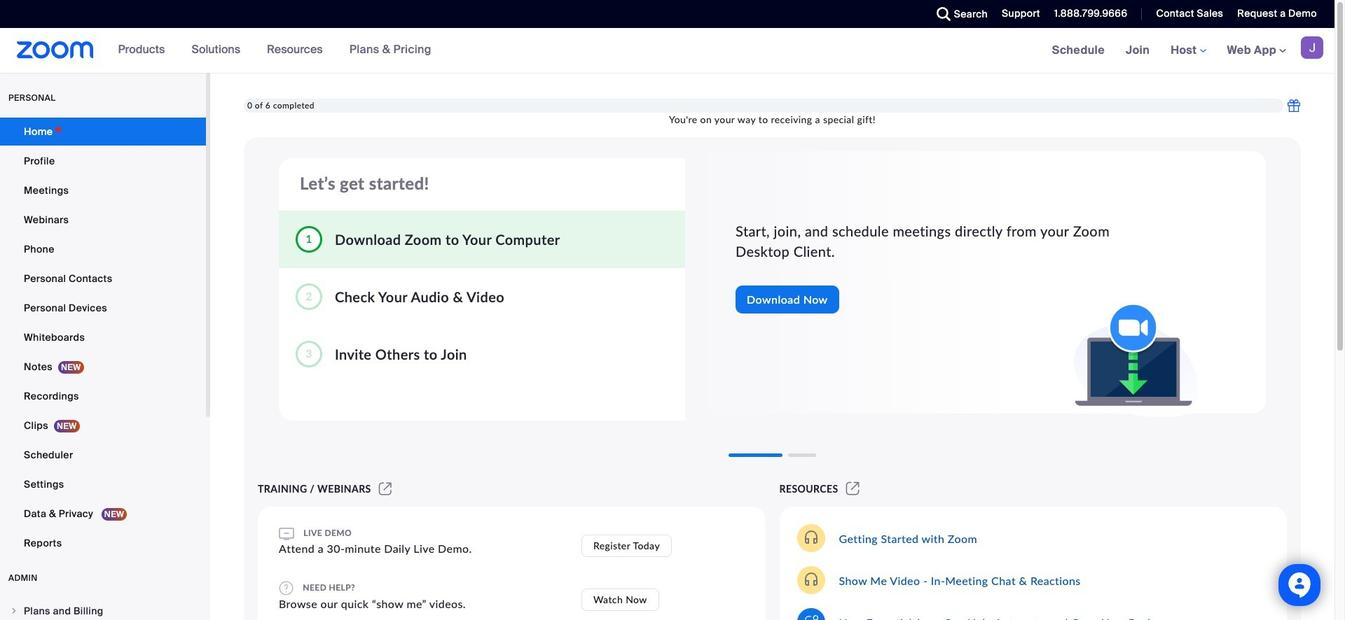 Task type: vqa. For each thing, say whether or not it's contained in the screenshot.
window new icon
yes



Task type: locate. For each thing, give the bounding box(es) containing it.
right image
[[10, 608, 18, 616]]

banner
[[0, 28, 1335, 74]]

personal menu menu
[[0, 118, 206, 559]]

1 horizontal spatial window new image
[[844, 484, 862, 496]]

window new image
[[377, 484, 394, 496], [844, 484, 862, 496]]

0 horizontal spatial window new image
[[377, 484, 394, 496]]

profile picture image
[[1302, 36, 1324, 59]]

1 window new image from the left
[[377, 484, 394, 496]]

zoom logo image
[[17, 41, 94, 59]]

menu item
[[0, 599, 206, 621]]



Task type: describe. For each thing, give the bounding box(es) containing it.
product information navigation
[[108, 28, 442, 73]]

meetings navigation
[[1042, 28, 1335, 74]]

2 window new image from the left
[[844, 484, 862, 496]]



